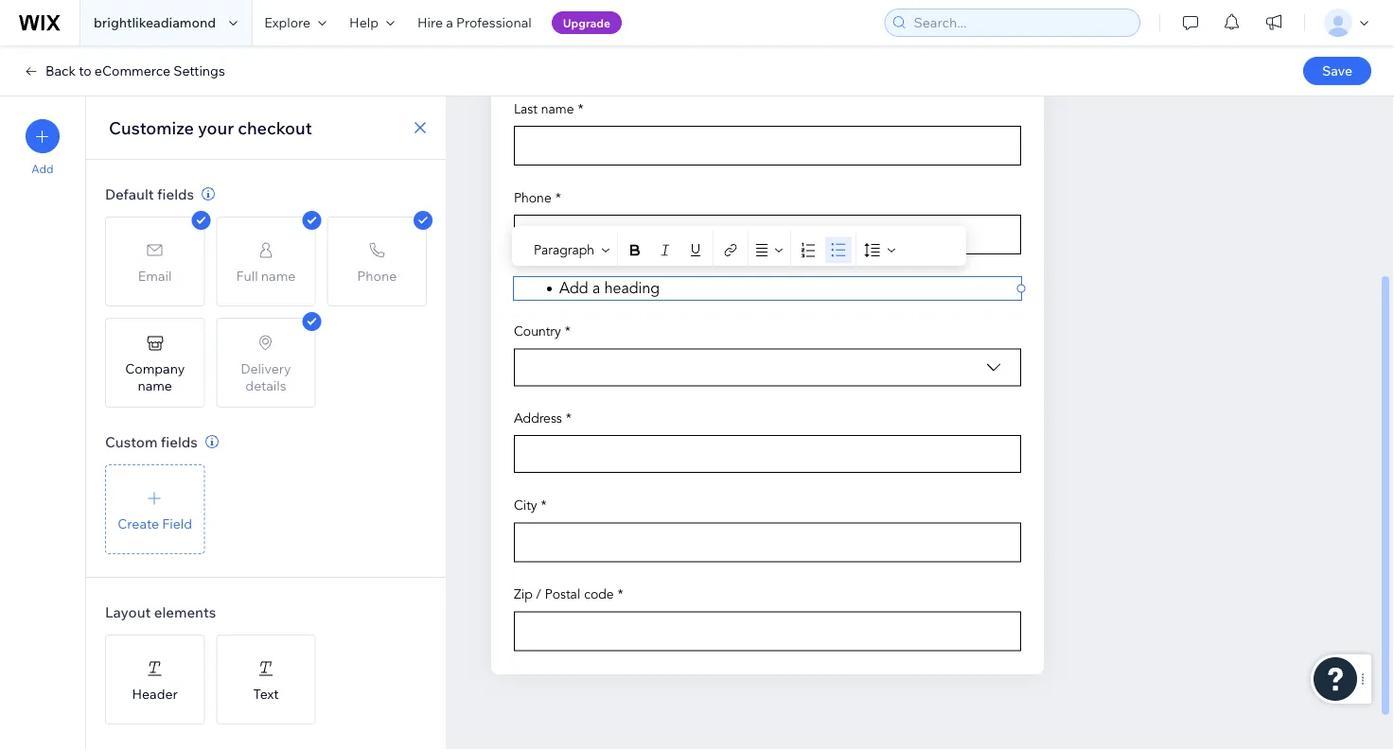 Task type: vqa. For each thing, say whether or not it's contained in the screenshot.
site corresponding to https://jamespeterson1902.wixsite.com/my-
no



Task type: describe. For each thing, give the bounding box(es) containing it.
custom fields
[[105, 433, 198, 451]]

paragraph button
[[530, 237, 613, 264]]

help
[[349, 14, 379, 31]]

back
[[45, 62, 76, 79]]

save
[[1322, 62, 1352, 79]]

default fields
[[105, 185, 194, 203]]

heading
[[604, 280, 660, 298]]

a for add
[[592, 280, 600, 298]]

add button
[[26, 119, 60, 176]]

professional
[[456, 14, 532, 31]]

add for add
[[32, 162, 54, 176]]

explore
[[264, 14, 311, 31]]

header
[[132, 686, 178, 702]]

create
[[118, 515, 159, 532]]

help button
[[338, 0, 406, 45]]

customize your checkout
[[109, 117, 312, 138]]

hire
[[417, 14, 443, 31]]

save button
[[1303, 57, 1371, 85]]

name
[[138, 377, 172, 394]]

field
[[162, 515, 192, 532]]

layout elements
[[105, 603, 216, 621]]

Search... field
[[908, 9, 1134, 36]]

default
[[105, 185, 154, 203]]

brightlikeadiamond
[[94, 14, 216, 31]]

fields for custom fields
[[161, 433, 198, 451]]

checkout
[[238, 117, 312, 138]]

paragraph
[[534, 242, 594, 258]]



Task type: locate. For each thing, give the bounding box(es) containing it.
add inside button
[[32, 162, 54, 176]]

upgrade button
[[552, 11, 622, 34]]

upgrade
[[563, 16, 610, 30]]

fields right default
[[157, 185, 194, 203]]

fields right custom
[[161, 433, 198, 451]]

settings
[[173, 62, 225, 79]]

0 vertical spatial fields
[[157, 185, 194, 203]]

1 vertical spatial add
[[559, 280, 588, 298]]

1 horizontal spatial add
[[559, 280, 588, 298]]

customize
[[109, 117, 194, 138]]

a for hire
[[446, 14, 453, 31]]

elements
[[154, 603, 216, 621]]

a left heading
[[592, 280, 600, 298]]

hire a professional link
[[406, 0, 543, 45]]

company name
[[125, 360, 185, 394]]

add for add a heading
[[559, 280, 588, 298]]

back to ecommerce settings button
[[23, 62, 225, 79]]

add a heading
[[559, 280, 660, 298]]

0 horizontal spatial a
[[446, 14, 453, 31]]

back to ecommerce settings
[[45, 62, 225, 79]]

a
[[446, 14, 453, 31], [592, 280, 600, 298]]

layout
[[105, 603, 151, 621]]

custom
[[105, 433, 157, 451]]

ecommerce
[[95, 62, 170, 79]]

0 vertical spatial a
[[446, 14, 453, 31]]

company
[[125, 360, 185, 377]]

0 horizontal spatial add
[[32, 162, 54, 176]]

1 vertical spatial a
[[592, 280, 600, 298]]

0 vertical spatial add
[[32, 162, 54, 176]]

a right hire
[[446, 14, 453, 31]]

1 vertical spatial fields
[[161, 433, 198, 451]]

create field button
[[105, 465, 205, 555]]

1 horizontal spatial a
[[592, 280, 600, 298]]

your
[[198, 117, 234, 138]]

to
[[79, 62, 92, 79]]

hire a professional
[[417, 14, 532, 31]]

text
[[253, 686, 279, 702]]

create field
[[118, 515, 192, 532]]

fields
[[157, 185, 194, 203], [161, 433, 198, 451]]

add
[[32, 162, 54, 176], [559, 280, 588, 298]]

fields for default fields
[[157, 185, 194, 203]]



